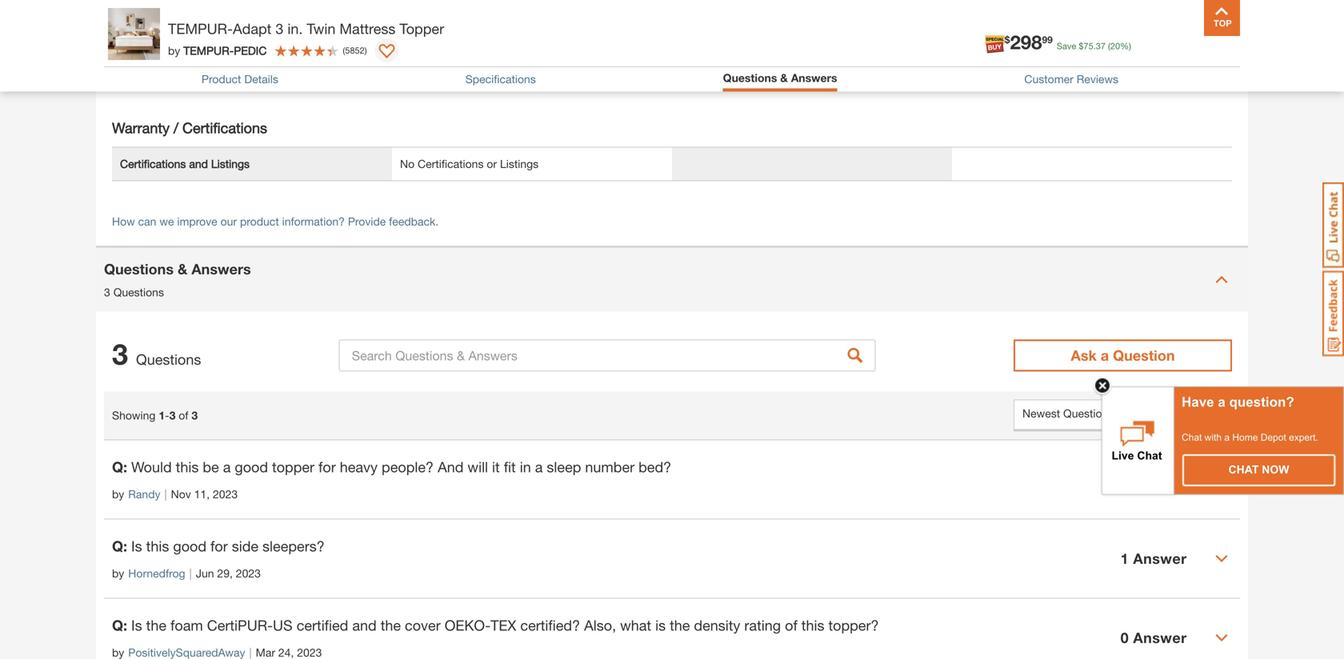 Task type: describe. For each thing, give the bounding box(es) containing it.
a inside button
[[1101, 347, 1109, 364]]

$ 298 99
[[1005, 30, 1053, 53]]

question
[[1113, 347, 1175, 364]]

services button
[[979, 19, 1030, 58]]

2023 for side
[[236, 567, 261, 580]]

information?
[[282, 215, 345, 228]]

sleepers?
[[263, 538, 325, 555]]

no for no certifications or listings
[[400, 157, 415, 171]]

now
[[1262, 464, 1290, 476]]

20
[[1111, 41, 1121, 51]]

07430 button
[[329, 30, 384, 46]]

( 5852 )
[[343, 45, 367, 56]]

by randy | nov 11, 2023
[[112, 488, 238, 501]]

0 answer
[[1121, 630, 1187, 647]]

$ inside $ 298 99
[[1005, 34, 1010, 45]]

product details
[[202, 73, 278, 86]]

298
[[1010, 30, 1042, 53]]

& for questions & answers
[[780, 71, 788, 84]]

2 answer from the top
[[1134, 550, 1187, 568]]

or
[[487, 157, 497, 171]]

showing 1 - 3 of 3
[[112, 409, 198, 422]]

diy
[[1065, 42, 1085, 57]]

the home depot logo image
[[109, 13, 160, 64]]

certified
[[297, 617, 348, 634]]

randy
[[128, 488, 160, 501]]

tex
[[491, 617, 517, 634]]

is for is this good for side sleepers?
[[131, 538, 142, 555]]

of inside questions element
[[785, 617, 798, 634]]

showing
[[112, 409, 156, 422]]

depth
[[158, 12, 189, 25]]

diy button
[[1049, 19, 1100, 58]]

chat now
[[1229, 464, 1290, 476]]

top button
[[1204, 0, 1240, 36]]

this for good
[[146, 538, 169, 555]]

1 for would this be a good topper for heavy people? and will it fit in a sleep number bed?
[[1121, 471, 1129, 488]]

certifications and listings
[[120, 157, 250, 171]]

certifications left or
[[418, 157, 484, 171]]

75
[[1084, 41, 1094, 51]]

0 vertical spatial tempur-
[[168, 20, 233, 37]]

99
[[1042, 34, 1053, 45]]

29,
[[217, 567, 233, 580]]

warranty / certifications
[[112, 119, 267, 137]]

answers for questions & answers
[[791, 71, 838, 84]]

topper?
[[829, 617, 879, 634]]

chat
[[1182, 432, 1202, 443]]

3 inside 'questions & answers 3 questions'
[[104, 286, 110, 299]]

questions inside 3 questions
[[136, 351, 201, 368]]

hornedfrog
[[128, 567, 185, 580]]

jun
[[196, 567, 214, 580]]

a right the in
[[535, 459, 543, 476]]

07430
[[348, 31, 384, 46]]

10pm
[[254, 31, 288, 46]]

topper
[[400, 20, 444, 37]]

0 vertical spatial for
[[319, 459, 336, 476]]

1 horizontal spatial $
[[1079, 41, 1084, 51]]

certipur-
[[207, 617, 273, 634]]

2 horizontal spatial this
[[802, 617, 825, 634]]

caret image for 1 answer
[[1216, 553, 1228, 566]]

density
[[694, 617, 741, 634]]

reviews
[[1077, 73, 1119, 86]]

provide
[[348, 215, 386, 228]]

we
[[160, 215, 174, 228]]

q: is the foam certipur-us certified and the cover oeko-tex certified? also, what is the density rating of this topper?
[[112, 617, 879, 634]]

twin
[[307, 20, 336, 37]]

1 answer for q: would this be a good topper for heavy people? and will it fit in a sleep number bed?
[[1121, 471, 1187, 488]]

2 the from the left
[[381, 617, 401, 634]]

rating
[[745, 617, 781, 634]]

us
[[273, 617, 293, 634]]

no for no pocket
[[400, 12, 415, 25]]

37
[[1096, 41, 1106, 51]]

improve
[[177, 215, 217, 228]]

how
[[112, 215, 135, 228]]

mahwah 10pm
[[198, 31, 288, 46]]

is
[[656, 617, 666, 634]]

what
[[620, 617, 652, 634]]

by tempur-pedic
[[168, 44, 267, 57]]

our
[[221, 215, 237, 228]]

have a question?
[[1182, 395, 1295, 410]]

product
[[202, 73, 241, 86]]

3 questions
[[112, 337, 201, 372]]

11,
[[194, 488, 210, 501]]

ask a question button
[[1014, 340, 1232, 372]]

customer
[[1025, 73, 1074, 86]]

bed?
[[639, 459, 672, 476]]

| for good
[[189, 567, 192, 580]]

pocket depth
[[120, 12, 189, 25]]

no pocket
[[400, 12, 453, 25]]

warranty
[[112, 119, 170, 137]]

no certifications or listings
[[400, 157, 539, 171]]

caret image for 3
[[1216, 273, 1228, 286]]

q: would this be a good topper for heavy people? and will it fit in a sleep number bed?
[[112, 459, 672, 476]]

number
[[585, 459, 635, 476]]

services
[[980, 42, 1029, 57]]

0 vertical spatial 1
[[159, 409, 165, 422]]

how can we improve our product information? provide feedback.
[[112, 215, 439, 228]]

0 vertical spatial and
[[189, 157, 208, 171]]

heavy
[[340, 459, 378, 476]]

live chat image
[[1323, 182, 1345, 268]]

/
[[174, 119, 178, 137]]

chat with a home depot expert.
[[1182, 432, 1319, 443]]

is for is the foam certipur-us certified and the cover oeko-tex certified? also, what is the density rating of this topper?
[[131, 617, 142, 634]]

0 vertical spatial by
[[168, 44, 180, 57]]

1 horizontal spatial (
[[1108, 41, 1111, 51]]



Task type: vqa. For each thing, say whether or not it's contained in the screenshot.
more corresponding to of
no



Task type: locate. For each thing, give the bounding box(es) containing it.
( right 37 in the right of the page
[[1108, 41, 1111, 51]]

0 vertical spatial &
[[780, 71, 788, 84]]

tempur-adapt 3 in. twin mattress topper
[[168, 20, 444, 37]]

$ left .
[[1079, 41, 1084, 51]]

tempur- up 'by tempur-pedic'
[[168, 20, 233, 37]]

no
[[400, 12, 415, 25], [400, 157, 415, 171]]

3 the from the left
[[670, 617, 690, 634]]

certifications down warranty
[[120, 157, 186, 171]]

1 vertical spatial for
[[211, 538, 228, 555]]

| for be
[[164, 488, 167, 501]]

2 vertical spatial 1
[[1121, 550, 1129, 568]]

nov
[[171, 488, 191, 501]]

1
[[159, 409, 165, 422], [1121, 471, 1129, 488], [1121, 550, 1129, 568]]

0 horizontal spatial the
[[146, 617, 166, 634]]

1 listings from the left
[[211, 157, 250, 171]]

for left the 'heavy'
[[319, 459, 336, 476]]

| left jun at the bottom left of the page
[[189, 567, 192, 580]]

a right have
[[1218, 395, 1226, 410]]

by left hornedfrog at the bottom of page
[[112, 567, 124, 580]]

listings down warranty / certifications
[[211, 157, 250, 171]]

& for questions & answers 3 questions
[[178, 261, 188, 278]]

q: for q: is this good for side sleepers?
[[112, 538, 127, 555]]

0 horizontal spatial $
[[1005, 34, 1010, 45]]

1 vertical spatial no
[[400, 157, 415, 171]]

by left randy
[[112, 488, 124, 501]]

good up by hornedfrog | jun 29, 2023
[[173, 538, 207, 555]]

topper
[[272, 459, 315, 476]]

click to redirect to view my cart page image
[[1199, 19, 1218, 38]]

q: for q: would this be a good topper for heavy people? and will it fit in a sleep number bed?
[[112, 459, 127, 476]]

1 vertical spatial good
[[173, 538, 207, 555]]

good right be
[[235, 459, 268, 476]]

mahwah
[[198, 31, 247, 46]]

1 vertical spatial caret image
[[1216, 553, 1228, 566]]

and
[[438, 459, 464, 476]]

1 answer down chat
[[1121, 471, 1187, 488]]

caret image
[[1216, 273, 1228, 286], [1216, 553, 1228, 566]]

0 vertical spatial of
[[179, 409, 188, 422]]

2 pocket from the left
[[418, 12, 453, 25]]

1 answer from the top
[[1134, 471, 1187, 488]]

is up hornedfrog at the bottom of page
[[131, 538, 142, 555]]

q: left foam
[[112, 617, 127, 634]]

the
[[146, 617, 166, 634], [381, 617, 401, 634], [670, 617, 690, 634]]

caret image
[[1216, 632, 1228, 645]]

answers
[[791, 71, 838, 84], [192, 261, 251, 278]]

0 vertical spatial 2023
[[213, 488, 238, 501]]

for left side
[[211, 538, 228, 555]]

sleep
[[547, 459, 581, 476]]

1 vertical spatial by
[[112, 488, 124, 501]]

0 vertical spatial is
[[131, 538, 142, 555]]

it
[[492, 459, 500, 476]]

1 vertical spatial answers
[[192, 261, 251, 278]]

size
[[120, 45, 141, 59]]

answers for questions & answers 3 questions
[[192, 261, 251, 278]]

product image image
[[108, 8, 160, 60]]

pocket up size
[[120, 12, 155, 25]]

this up hornedfrog at the bottom of page
[[146, 538, 169, 555]]

1 q: from the top
[[112, 459, 127, 476]]

2 listings from the left
[[500, 157, 539, 171]]

in.
[[288, 20, 303, 37]]

1 answer for q: is this good for side sleepers?
[[1121, 550, 1187, 568]]

hornedfrog button
[[128, 566, 185, 582]]

no right mattress on the left top of page
[[400, 12, 415, 25]]

1 horizontal spatial good
[[235, 459, 268, 476]]

& inside 'questions & answers 3 questions'
[[178, 261, 188, 278]]

answer down chat
[[1134, 471, 1187, 488]]

this left topper?
[[802, 617, 825, 634]]

side
[[232, 538, 259, 555]]

q: left would
[[112, 459, 127, 476]]

0 horizontal spatial and
[[189, 157, 208, 171]]

2 vertical spatial answer
[[1134, 630, 1187, 647]]

a
[[1101, 347, 1109, 364], [1218, 395, 1226, 410], [1225, 432, 1230, 443], [223, 459, 231, 476], [535, 459, 543, 476]]

specifications
[[466, 73, 536, 86]]

fit
[[504, 459, 516, 476]]

1 1 answer from the top
[[1121, 471, 1187, 488]]

2 vertical spatial by
[[112, 567, 124, 580]]

a right be
[[223, 459, 231, 476]]

0 vertical spatial 1 answer
[[1121, 471, 1187, 488]]

questions & answers button
[[723, 71, 838, 88], [723, 71, 838, 84]]

1 horizontal spatial |
[[189, 567, 192, 580]]

answer for rating
[[1134, 630, 1187, 647]]

feedback link image
[[1323, 271, 1345, 357]]

q: up by hornedfrog | jun 29, 2023
[[112, 538, 127, 555]]

listings right or
[[500, 157, 539, 171]]

q: for q: is the foam certipur-us certified and the cover oeko-tex certified? also, what is the density rating of this topper?
[[112, 617, 127, 634]]

by for is
[[112, 567, 124, 580]]

0 horizontal spatial for
[[211, 538, 228, 555]]

answers inside 'questions & answers 3 questions'
[[192, 261, 251, 278]]

| left nov on the bottom of the page
[[164, 488, 167, 501]]

0 horizontal spatial pocket
[[120, 12, 155, 25]]

2 horizontal spatial the
[[670, 617, 690, 634]]

2023 for good
[[213, 488, 238, 501]]

also,
[[584, 617, 616, 634]]

2 vertical spatial q:
[[112, 617, 127, 634]]

0 vertical spatial q:
[[112, 459, 127, 476]]

1 vertical spatial answer
[[1134, 550, 1187, 568]]

1 is from the top
[[131, 538, 142, 555]]

adapt
[[233, 20, 272, 37]]

0 horizontal spatial of
[[179, 409, 188, 422]]

1 horizontal spatial listings
[[500, 157, 539, 171]]

3 q: from the top
[[112, 617, 127, 634]]

( left )
[[343, 45, 345, 56]]

1 the from the left
[[146, 617, 166, 634]]

-
[[165, 409, 169, 422]]

can
[[138, 215, 156, 228]]

how can we improve our product information? provide feedback. link
[[112, 215, 439, 228]]

by hornedfrog | jun 29, 2023
[[112, 567, 261, 580]]

2 1 answer from the top
[[1121, 550, 1187, 568]]

caret image inside questions element
[[1216, 553, 1228, 566]]

and
[[189, 157, 208, 171], [352, 617, 377, 634]]

What can we help you find today? search field
[[414, 22, 853, 55]]

expert.
[[1289, 432, 1319, 443]]

1 vertical spatial |
[[189, 567, 192, 580]]

foam
[[170, 617, 203, 634]]

1 answer up 0 answer
[[1121, 550, 1187, 568]]

the right is
[[670, 617, 690, 634]]

1 caret image from the top
[[1216, 273, 1228, 286]]

a right with
[[1225, 432, 1230, 443]]

pocket
[[120, 12, 155, 25], [418, 12, 453, 25]]

1 vertical spatial is
[[131, 617, 142, 634]]

the left cover on the left bottom of the page
[[381, 617, 401, 634]]

answer right 0
[[1134, 630, 1187, 647]]

1 horizontal spatial pocket
[[418, 12, 453, 25]]

2 q: from the top
[[112, 538, 127, 555]]

0 vertical spatial no
[[400, 12, 415, 25]]

no up feedback.
[[400, 157, 415, 171]]

save
[[1057, 41, 1077, 51]]

and right 'certified'
[[352, 617, 377, 634]]

the left foam
[[146, 617, 166, 634]]

and inside questions element
[[352, 617, 377, 634]]

2023 right 29, on the left
[[236, 567, 261, 580]]

2 vertical spatial this
[[802, 617, 825, 634]]

1 horizontal spatial of
[[785, 617, 798, 634]]

would
[[131, 459, 172, 476]]

with
[[1205, 432, 1222, 443]]

%)
[[1121, 41, 1132, 51]]

mattress
[[340, 20, 396, 37]]

3
[[276, 20, 284, 37], [104, 286, 110, 299], [112, 337, 128, 372], [169, 409, 176, 422], [192, 409, 198, 422]]

$ left the 99
[[1005, 34, 1010, 45]]

q: is this good for side sleepers?
[[112, 538, 325, 555]]

1 for is this good for side sleepers?
[[1121, 550, 1129, 568]]

|
[[164, 488, 167, 501], [189, 567, 192, 580]]

1 horizontal spatial this
[[176, 459, 199, 476]]

a right ask
[[1101, 347, 1109, 364]]

by for would
[[112, 488, 124, 501]]

&
[[780, 71, 788, 84], [178, 261, 188, 278]]

question?
[[1230, 395, 1295, 410]]

is left foam
[[131, 617, 142, 634]]

1 vertical spatial and
[[352, 617, 377, 634]]

oeko-
[[445, 617, 491, 634]]

1 vertical spatial q:
[[112, 538, 127, 555]]

1 horizontal spatial the
[[381, 617, 401, 634]]

this
[[176, 459, 199, 476], [146, 538, 169, 555], [802, 617, 825, 634]]

pocket right mattress on the left top of page
[[418, 12, 453, 25]]

1 horizontal spatial and
[[352, 617, 377, 634]]

be
[[203, 459, 219, 476]]

and down warranty / certifications
[[189, 157, 208, 171]]

1 vertical spatial 1 answer
[[1121, 550, 1187, 568]]

answer up 0 answer
[[1134, 550, 1187, 568]]

1 vertical spatial tempur-
[[183, 44, 234, 57]]

2 is from the top
[[131, 617, 142, 634]]

details
[[244, 73, 278, 86]]

0 horizontal spatial &
[[178, 261, 188, 278]]

3 answer from the top
[[1134, 630, 1187, 647]]

)
[[365, 45, 367, 56]]

5852
[[345, 45, 365, 56]]

0 horizontal spatial this
[[146, 538, 169, 555]]

1 no from the top
[[400, 12, 415, 25]]

Search Questions & Answers text field
[[339, 340, 876, 372]]

cover
[[405, 617, 441, 634]]

is
[[131, 538, 142, 555], [131, 617, 142, 634]]

of right -
[[179, 409, 188, 422]]

certifications right /
[[182, 119, 267, 137]]

people?
[[382, 459, 434, 476]]

0
[[1121, 630, 1129, 647]]

chat
[[1229, 464, 1259, 476]]

1 horizontal spatial &
[[780, 71, 788, 84]]

display image
[[379, 44, 395, 60]]

by down depth
[[168, 44, 180, 57]]

ask a question
[[1071, 347, 1175, 364]]

save $ 75 . 37 ( 20 %)
[[1057, 41, 1132, 51]]

good
[[235, 459, 268, 476], [173, 538, 207, 555]]

questions element
[[104, 440, 1240, 659]]

this for be
[[176, 459, 199, 476]]

customer reviews button
[[1025, 73, 1119, 86], [1025, 73, 1119, 86]]

0 vertical spatial this
[[176, 459, 199, 476]]

.
[[1094, 41, 1096, 51]]

answer for bed?
[[1134, 471, 1187, 488]]

of right rating
[[785, 617, 798, 634]]

0 vertical spatial answer
[[1134, 471, 1187, 488]]

for
[[319, 459, 336, 476], [211, 538, 228, 555]]

1 pocket from the left
[[120, 12, 155, 25]]

0 horizontal spatial good
[[173, 538, 207, 555]]

this left be
[[176, 459, 199, 476]]

certified?
[[521, 617, 580, 634]]

2 caret image from the top
[[1216, 553, 1228, 566]]

tempur- up product
[[183, 44, 234, 57]]

0 vertical spatial |
[[164, 488, 167, 501]]

1 horizontal spatial answers
[[791, 71, 838, 84]]

1 vertical spatial 2023
[[236, 567, 261, 580]]

questions & answers
[[723, 71, 838, 84]]

0 horizontal spatial (
[[343, 45, 345, 56]]

1 vertical spatial 1
[[1121, 471, 1129, 488]]

2023
[[213, 488, 238, 501], [236, 567, 261, 580]]

0 vertical spatial answers
[[791, 71, 838, 84]]

1 vertical spatial this
[[146, 538, 169, 555]]

home
[[1233, 432, 1258, 443]]

depot
[[1261, 432, 1287, 443]]

0 horizontal spatial answers
[[192, 261, 251, 278]]

0 horizontal spatial |
[[164, 488, 167, 501]]

1 answer
[[1121, 471, 1187, 488], [1121, 550, 1187, 568]]

answer
[[1134, 471, 1187, 488], [1134, 550, 1187, 568], [1134, 630, 1187, 647]]

0 vertical spatial good
[[235, 459, 268, 476]]

0 horizontal spatial listings
[[211, 157, 250, 171]]

ask
[[1071, 347, 1097, 364]]

1 horizontal spatial for
[[319, 459, 336, 476]]

specifications button
[[466, 73, 536, 86], [466, 73, 536, 86]]

have
[[1182, 395, 1215, 410]]

0 vertical spatial caret image
[[1216, 273, 1228, 286]]

product
[[240, 215, 279, 228]]

2023 right 11,
[[213, 488, 238, 501]]

1 vertical spatial &
[[178, 261, 188, 278]]

1 vertical spatial of
[[785, 617, 798, 634]]

2 no from the top
[[400, 157, 415, 171]]

customer reviews
[[1025, 73, 1119, 86]]



